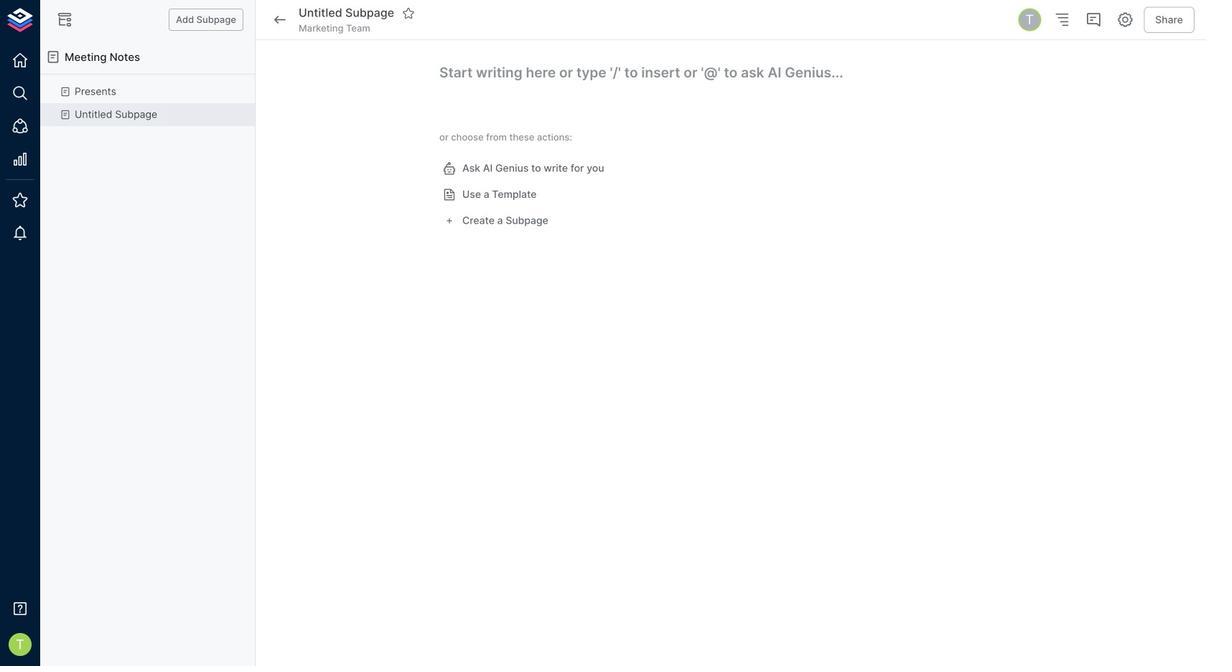 Task type: vqa. For each thing, say whether or not it's contained in the screenshot.
4th "help" "image" from the bottom of the page
no



Task type: locate. For each thing, give the bounding box(es) containing it.
table of contents image
[[1053, 11, 1071, 28]]



Task type: describe. For each thing, give the bounding box(es) containing it.
hide wiki image
[[56, 11, 73, 28]]

comments image
[[1085, 11, 1102, 28]]

settings image
[[1117, 11, 1134, 28]]

favorite image
[[402, 7, 415, 20]]

go back image
[[271, 11, 289, 28]]



